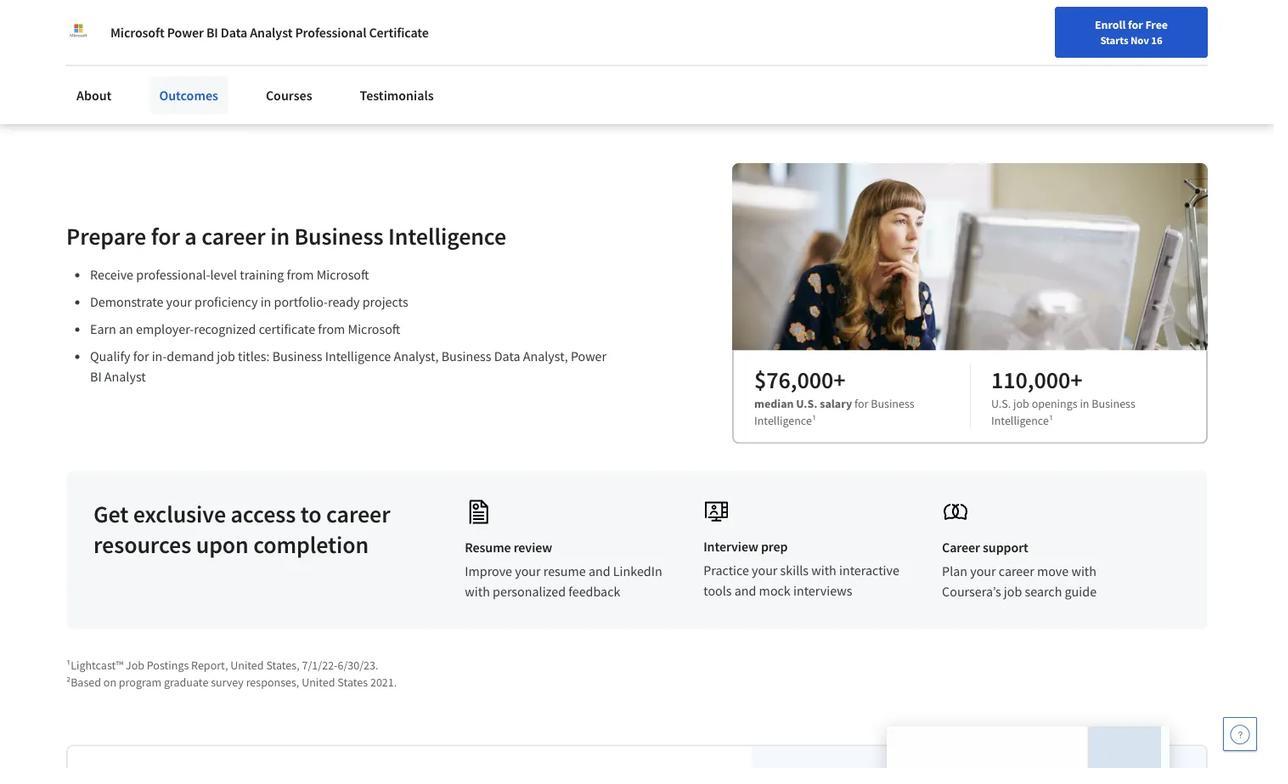 Task type: describe. For each thing, give the bounding box(es) containing it.
1 horizontal spatial bi
[[206, 24, 218, 41]]

for inside for business intelligence
[[855, 396, 869, 411]]

demonstrate
[[90, 294, 164, 311]]

for for demand
[[133, 348, 149, 365]]

completion
[[253, 529, 369, 559]]

employees
[[184, 0, 294, 12]]

business inside 110,000 + u.s. job openings in business intelligence
[[1092, 396, 1136, 411]]

career for plan
[[999, 563, 1035, 580]]

testimonials
[[360, 87, 434, 104]]

professional
[[295, 24, 367, 41]]

0 vertical spatial microsoft
[[110, 24, 165, 41]]

in- inside qualify for in-demand job titles: business intelligence analyst, business data analyst, power bi analyst
[[152, 348, 167, 365]]

demonstrate your proficiency in portfolio-ready projects
[[90, 294, 409, 311]]

more
[[131, 62, 162, 79]]

earn
[[90, 321, 116, 338]]

tools
[[704, 583, 732, 600]]

coursera career certificate image
[[887, 727, 1170, 768]]

prep
[[761, 538, 788, 555]]

coursera enterprise logos image
[[830, 0, 1170, 68]]

review
[[514, 539, 553, 556]]

data inside qualify for in-demand job titles: business intelligence analyst, business data analyst, power bi analyst
[[494, 348, 521, 365]]

learn more about coursera for business link
[[94, 62, 330, 79]]

get
[[93, 499, 129, 529]]

job inside career support plan your career move with coursera's job search guide
[[1004, 583, 1023, 600]]

intelligence inside for business intelligence
[[755, 413, 812, 428]]

your for interview prep practice your skills with interactive tools and mock interviews
[[752, 562, 778, 579]]

career
[[943, 539, 981, 556]]

top
[[324, 0, 359, 12]]

$76,000
[[755, 365, 834, 394]]

u.s. inside '$76,000 + median u.s. salary'
[[797, 396, 818, 411]]

0 vertical spatial data
[[221, 24, 247, 41]]

resume review improve your resume and linkedin with personalized feedback
[[465, 539, 663, 600]]

improve
[[465, 563, 513, 580]]

prepare for a career in business intelligence
[[66, 221, 507, 251]]

¹ for $76,000
[[812, 413, 817, 428]]

nov
[[1131, 33, 1150, 47]]

coursera's
[[943, 583, 1002, 600]]

in inside 110,000 + u.s. job openings in business intelligence
[[1081, 396, 1090, 411]]

110,000 + u.s. job openings in business intelligence
[[992, 365, 1136, 428]]

titles:
[[238, 348, 270, 365]]

for for career
[[151, 221, 180, 251]]

mock
[[760, 583, 791, 600]]

program
[[119, 674, 162, 690]]

0 vertical spatial in
[[270, 221, 290, 251]]

7/1/22-
[[302, 657, 338, 673]]

bi inside qualify for in-demand job titles: business intelligence analyst, business data analyst, power bi analyst
[[90, 368, 102, 385]]

enroll
[[1096, 17, 1126, 32]]

¹lightcast™
[[66, 657, 123, 673]]

survey
[[211, 674, 244, 690]]

1 vertical spatial united
[[302, 674, 335, 690]]

personalized
[[493, 583, 566, 600]]

¹lightcast™ job postings report, united states, 7/1/22-6/30/23. ²based on program graduate survey responses, united states 2021.
[[66, 657, 397, 690]]

are
[[478, 0, 511, 12]]

job inside qualify for in-demand job titles: business intelligence analyst, business data analyst, power bi analyst
[[217, 348, 235, 365]]

¹ for 110,000
[[1050, 413, 1054, 428]]

feedback
[[569, 583, 621, 600]]

help center image
[[1231, 724, 1251, 745]]

free
[[1146, 17, 1169, 32]]

skills inside "interview prep practice your skills with interactive tools and mock interviews"
[[781, 562, 809, 579]]

interview prep practice your skills with interactive tools and mock interviews
[[704, 538, 900, 600]]

mastering
[[515, 0, 618, 12]]

microsoft image
[[66, 20, 90, 44]]

receive
[[90, 266, 133, 283]]

outcomes
[[159, 87, 218, 104]]

see
[[94, 0, 131, 12]]

business inside for business intelligence
[[871, 396, 915, 411]]

0 horizontal spatial career
[[202, 221, 266, 251]]

get exclusive access to career resources upon completion
[[93, 499, 391, 559]]

recognized
[[194, 321, 256, 338]]

prepare
[[66, 221, 146, 251]]

with inside career support plan your career move with coursera's job search guide
[[1072, 563, 1097, 580]]

responses,
[[246, 674, 299, 690]]

qualify for in-demand job titles: business intelligence analyst, business data analyst, power bi analyst
[[90, 348, 607, 385]]

certificate
[[369, 24, 429, 41]]

interviews
[[794, 583, 853, 600]]

outcomes link
[[149, 76, 229, 114]]

career support plan your career move with coursera's job search guide
[[943, 539, 1097, 600]]

median
[[755, 396, 794, 411]]

for up courses
[[258, 62, 275, 79]]

qualify
[[90, 348, 131, 365]]

postings
[[147, 657, 189, 673]]

at
[[299, 0, 319, 12]]

career for access
[[326, 499, 391, 529]]

earn an employer-recognized certificate from microsoft
[[90, 321, 401, 338]]

and inside resume review improve your resume and linkedin with personalized feedback
[[589, 563, 611, 580]]

guide
[[1065, 583, 1097, 600]]

professional-
[[136, 266, 210, 283]]

access
[[231, 499, 296, 529]]

interactive
[[840, 562, 900, 579]]

learn more about coursera for business
[[94, 62, 330, 79]]

0 horizontal spatial from
[[287, 266, 314, 283]]

with inside "interview prep practice your skills with interactive tools and mock interviews"
[[812, 562, 837, 579]]

analyst inside qualify for in-demand job titles: business intelligence analyst, business data analyst, power bi analyst
[[104, 368, 146, 385]]

show notifications image
[[1045, 21, 1066, 42]]

training
[[240, 266, 284, 283]]

testimonials link
[[350, 76, 444, 114]]

your for resume review improve your resume and linkedin with personalized feedback
[[515, 563, 541, 580]]

power inside qualify for in-demand job titles: business intelligence analyst, business data analyst, power bi analyst
[[571, 348, 607, 365]]



Task type: locate. For each thing, give the bounding box(es) containing it.
your up the coursera's
[[971, 563, 997, 580]]

your down 'professional-'
[[166, 294, 192, 311]]

projects
[[363, 294, 409, 311]]

microsoft power bi data analyst professional certificate
[[110, 24, 429, 41]]

1 vertical spatial bi
[[90, 368, 102, 385]]

2 vertical spatial job
[[1004, 583, 1023, 600]]

1 horizontal spatial in-
[[152, 348, 167, 365]]

ready
[[328, 294, 360, 311]]

0 horizontal spatial data
[[221, 24, 247, 41]]

2 + from the left
[[1071, 365, 1083, 394]]

1 vertical spatial in
[[261, 294, 271, 311]]

demand inside see how employees at top companies are mastering in-demand skills
[[121, 13, 205, 43]]

0 horizontal spatial analyst
[[104, 368, 146, 385]]

skills down employees
[[210, 13, 262, 43]]

your up personalized
[[515, 563, 541, 580]]

to
[[301, 499, 322, 529]]

job
[[217, 348, 235, 365], [1014, 396, 1030, 411], [1004, 583, 1023, 600]]

portfolio-
[[274, 294, 328, 311]]

0 horizontal spatial skills
[[210, 13, 262, 43]]

+ up salary
[[834, 365, 846, 394]]

+ inside '$76,000 + median u.s. salary'
[[834, 365, 846, 394]]

1 vertical spatial career
[[326, 499, 391, 529]]

for for starts
[[1129, 17, 1144, 32]]

1 vertical spatial data
[[494, 348, 521, 365]]

1 vertical spatial skills
[[781, 562, 809, 579]]

in- down employer-
[[152, 348, 167, 365]]

courses
[[266, 87, 312, 104]]

in- inside see how employees at top companies are mastering in-demand skills
[[94, 13, 121, 43]]

0 horizontal spatial and
[[589, 563, 611, 580]]

0 vertical spatial analyst
[[250, 24, 293, 41]]

upon
[[196, 529, 249, 559]]

your for career support plan your career move with coursera's job search guide
[[971, 563, 997, 580]]

¹ down openings
[[1050, 413, 1054, 428]]

interview
[[704, 538, 759, 555]]

0 horizontal spatial ¹
[[812, 413, 817, 428]]

career inside get exclusive access to career resources upon completion
[[326, 499, 391, 529]]

a
[[185, 221, 197, 251]]

in right openings
[[1081, 396, 1090, 411]]

skills inside see how employees at top companies are mastering in-demand skills
[[210, 13, 262, 43]]

0 horizontal spatial analyst,
[[394, 348, 439, 365]]

see how employees at top companies are mastering in-demand skills
[[94, 0, 618, 43]]

0 vertical spatial and
[[589, 563, 611, 580]]

0 horizontal spatial u.s.
[[797, 396, 818, 411]]

job down the 110,000 on the right of the page
[[1014, 396, 1030, 411]]

1 horizontal spatial data
[[494, 348, 521, 365]]

career up receive professional-level training from microsoft
[[202, 221, 266, 251]]

2 horizontal spatial career
[[999, 563, 1035, 580]]

0 vertical spatial from
[[287, 266, 314, 283]]

0 horizontal spatial with
[[465, 583, 490, 600]]

for
[[1129, 17, 1144, 32], [258, 62, 275, 79], [151, 221, 180, 251], [133, 348, 149, 365], [855, 396, 869, 411]]

2 ¹ from the left
[[1050, 413, 1054, 428]]

openings
[[1032, 396, 1078, 411]]

1 horizontal spatial ¹
[[1050, 413, 1054, 428]]

u.s. inside 110,000 + u.s. job openings in business intelligence
[[992, 396, 1012, 411]]

starts
[[1101, 33, 1129, 47]]

0 vertical spatial career
[[202, 221, 266, 251]]

1 vertical spatial and
[[735, 583, 757, 600]]

analyst down qualify
[[104, 368, 146, 385]]

power
[[167, 24, 204, 41], [571, 348, 607, 365]]

resume
[[544, 563, 586, 580]]

about
[[164, 62, 199, 79]]

1 horizontal spatial and
[[735, 583, 757, 600]]

exclusive
[[133, 499, 226, 529]]

proficiency
[[195, 294, 258, 311]]

menu item
[[918, 17, 1028, 72]]

2021.
[[371, 674, 397, 690]]

skills
[[210, 13, 262, 43], [781, 562, 809, 579]]

for inside enroll for free starts nov 16
[[1129, 17, 1144, 32]]

search
[[1025, 583, 1063, 600]]

2 horizontal spatial with
[[1072, 563, 1097, 580]]

1 vertical spatial from
[[318, 321, 345, 338]]

for left a
[[151, 221, 180, 251]]

1 horizontal spatial analyst,
[[523, 348, 568, 365]]

your inside "interview prep practice your skills with interactive tools and mock interviews"
[[752, 562, 778, 579]]

0 vertical spatial skills
[[210, 13, 262, 43]]

u.s. down $76,000
[[797, 396, 818, 411]]

bi down qualify
[[90, 368, 102, 385]]

employer-
[[136, 321, 194, 338]]

for business intelligence
[[755, 396, 915, 428]]

united
[[231, 657, 264, 673], [302, 674, 335, 690]]

about link
[[66, 76, 122, 114]]

job down the recognized
[[217, 348, 235, 365]]

career right to
[[326, 499, 391, 529]]

business
[[278, 62, 330, 79], [294, 221, 384, 251], [273, 348, 323, 365], [442, 348, 492, 365], [871, 396, 915, 411], [1092, 396, 1136, 411]]

states,
[[266, 657, 300, 673]]

microsoft down how at the left of page
[[110, 24, 165, 41]]

and right tools
[[735, 583, 757, 600]]

microsoft down projects
[[348, 321, 401, 338]]

+ for 110,000
[[1071, 365, 1083, 394]]

intelligence inside 110,000 + u.s. job openings in business intelligence
[[992, 413, 1050, 428]]

coursera
[[202, 62, 255, 79]]

states
[[338, 674, 368, 690]]

courses link
[[256, 76, 323, 114]]

1 horizontal spatial analyst
[[250, 24, 293, 41]]

0 vertical spatial bi
[[206, 24, 218, 41]]

report,
[[191, 657, 228, 673]]

from
[[287, 266, 314, 283], [318, 321, 345, 338]]

your
[[166, 294, 192, 311], [752, 562, 778, 579], [515, 563, 541, 580], [971, 563, 997, 580]]

how
[[136, 0, 180, 12]]

practice
[[704, 562, 750, 579]]

plan
[[943, 563, 968, 580]]

+ up openings
[[1071, 365, 1083, 394]]

from up portfolio-
[[287, 266, 314, 283]]

and inside "interview prep practice your skills with interactive tools and mock interviews"
[[735, 583, 757, 600]]

1 horizontal spatial with
[[812, 562, 837, 579]]

united up survey
[[231, 657, 264, 673]]

0 vertical spatial job
[[217, 348, 235, 365]]

your up the mock
[[752, 562, 778, 579]]

1 vertical spatial in-
[[152, 348, 167, 365]]

1 horizontal spatial power
[[571, 348, 607, 365]]

intelligence
[[388, 221, 507, 251], [325, 348, 391, 365], [755, 413, 812, 428], [992, 413, 1050, 428]]

graduate
[[164, 674, 209, 690]]

0 horizontal spatial in-
[[94, 13, 121, 43]]

support
[[983, 539, 1029, 556]]

0 vertical spatial demand
[[121, 13, 205, 43]]

+
[[834, 365, 846, 394], [1071, 365, 1083, 394]]

job left search
[[1004, 583, 1023, 600]]

1 horizontal spatial +
[[1071, 365, 1083, 394]]

0 vertical spatial in-
[[94, 13, 121, 43]]

microsoft up ready
[[317, 266, 369, 283]]

0 vertical spatial power
[[167, 24, 204, 41]]

1 vertical spatial demand
[[167, 348, 214, 365]]

in up training
[[270, 221, 290, 251]]

1 horizontal spatial career
[[326, 499, 391, 529]]

enroll for free starts nov 16
[[1096, 17, 1169, 47]]

with inside resume review improve your resume and linkedin with personalized feedback
[[465, 583, 490, 600]]

with up interviews
[[812, 562, 837, 579]]

intelligence inside qualify for in-demand job titles: business intelligence analyst, business data analyst, power bi analyst
[[325, 348, 391, 365]]

2 vertical spatial career
[[999, 563, 1035, 580]]

1 vertical spatial job
[[1014, 396, 1030, 411]]

companies
[[363, 0, 473, 12]]

from down ready
[[318, 321, 345, 338]]

linkedin
[[613, 563, 663, 580]]

0 horizontal spatial +
[[834, 365, 846, 394]]

1 horizontal spatial skills
[[781, 562, 809, 579]]

¹ down '$76,000 + median u.s. salary'
[[812, 413, 817, 428]]

2 analyst, from the left
[[523, 348, 568, 365]]

1 u.s. from the left
[[797, 396, 818, 411]]

job inside 110,000 + u.s. job openings in business intelligence
[[1014, 396, 1030, 411]]

2 vertical spatial in
[[1081, 396, 1090, 411]]

0 horizontal spatial united
[[231, 657, 264, 673]]

in- down see
[[94, 13, 121, 43]]

salary
[[820, 396, 853, 411]]

1 horizontal spatial from
[[318, 321, 345, 338]]

1 analyst, from the left
[[394, 348, 439, 365]]

your inside resume review improve your resume and linkedin with personalized feedback
[[515, 563, 541, 580]]

demand down employer-
[[167, 348, 214, 365]]

None search field
[[242, 11, 574, 45]]

demand inside qualify for in-demand job titles: business intelligence analyst, business data analyst, power bi analyst
[[167, 348, 214, 365]]

0 horizontal spatial power
[[167, 24, 204, 41]]

0 horizontal spatial bi
[[90, 368, 102, 385]]

1 vertical spatial power
[[571, 348, 607, 365]]

2 u.s. from the left
[[992, 396, 1012, 411]]

2 vertical spatial microsoft
[[348, 321, 401, 338]]

certificate
[[259, 321, 315, 338]]

move
[[1038, 563, 1069, 580]]

+ for $76,000
[[834, 365, 846, 394]]

career down support
[[999, 563, 1035, 580]]

u.s.
[[797, 396, 818, 411], [992, 396, 1012, 411]]

with
[[812, 562, 837, 579], [1072, 563, 1097, 580], [465, 583, 490, 600]]

demand
[[121, 13, 205, 43], [167, 348, 214, 365]]

with down improve
[[465, 583, 490, 600]]

u.s. down the 110,000 on the right of the page
[[992, 396, 1012, 411]]

resources
[[93, 529, 191, 559]]

career
[[202, 221, 266, 251], [326, 499, 391, 529], [999, 563, 1035, 580]]

with up 'guide'
[[1072, 563, 1097, 580]]

bi down employees
[[206, 24, 218, 41]]

career inside career support plan your career move with coursera's job search guide
[[999, 563, 1035, 580]]

1 horizontal spatial u.s.
[[992, 396, 1012, 411]]

in down training
[[261, 294, 271, 311]]

analyst down employees
[[250, 24, 293, 41]]

for up the nov
[[1129, 17, 1144, 32]]

for right salary
[[855, 396, 869, 411]]

demand down how at the left of page
[[121, 13, 205, 43]]

1 horizontal spatial united
[[302, 674, 335, 690]]

110,000
[[992, 365, 1071, 394]]

on
[[104, 674, 116, 690]]

+ inside 110,000 + u.s. job openings in business intelligence
[[1071, 365, 1083, 394]]

level
[[210, 266, 237, 283]]

for inside qualify for in-demand job titles: business intelligence analyst, business data analyst, power bi analyst
[[133, 348, 149, 365]]

your inside career support plan your career move with coursera's job search guide
[[971, 563, 997, 580]]

1 + from the left
[[834, 365, 846, 394]]

and up feedback
[[589, 563, 611, 580]]

job
[[126, 657, 144, 673]]

resume
[[465, 539, 511, 556]]

coursera image
[[20, 14, 128, 41]]

an
[[119, 321, 133, 338]]

united down 7/1/22-
[[302, 674, 335, 690]]

skills up the mock
[[781, 562, 809, 579]]

bi
[[206, 24, 218, 41], [90, 368, 102, 385]]

1 vertical spatial analyst
[[104, 368, 146, 385]]

0 vertical spatial united
[[231, 657, 264, 673]]

16
[[1152, 33, 1163, 47]]

6/30/23.
[[338, 657, 379, 673]]

for right qualify
[[133, 348, 149, 365]]

1 vertical spatial microsoft
[[317, 266, 369, 283]]

²based
[[66, 674, 101, 690]]

1 ¹ from the left
[[812, 413, 817, 428]]



Task type: vqa. For each thing, say whether or not it's contained in the screenshot.
right iOS
no



